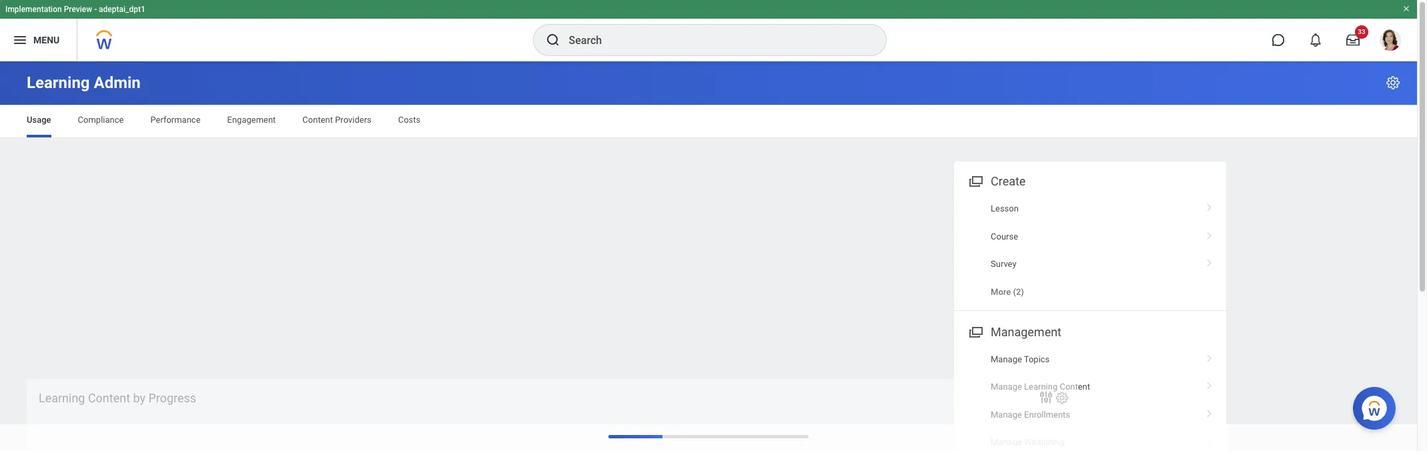 Task type: locate. For each thing, give the bounding box(es) containing it.
chevron right image inside manage enrollments link
[[1201, 405, 1219, 418]]

1 vertical spatial list
[[954, 345, 1227, 451]]

chevron right image inside survey link
[[1201, 254, 1219, 268]]

manage inside 'link'
[[991, 354, 1022, 364]]

0 vertical spatial chevron right image
[[1201, 199, 1219, 212]]

3 manage from the top
[[991, 409, 1022, 419]]

manage waitlisting link
[[954, 428, 1227, 451]]

content providers
[[303, 115, 372, 125]]

menu
[[33, 34, 60, 45]]

justify image
[[12, 32, 28, 48]]

inbox large image
[[1347, 33, 1360, 47]]

1 manage from the top
[[991, 354, 1022, 364]]

tab list
[[13, 105, 1404, 137]]

management
[[991, 325, 1062, 339]]

manage left topics
[[991, 354, 1022, 364]]

manage enrollments link
[[954, 401, 1227, 428]]

chevron right image for course
[[1201, 227, 1219, 240]]

configure this page image
[[1385, 75, 1401, 91]]

admin
[[94, 73, 141, 92]]

content down manage topics 'link'
[[1060, 382, 1090, 392]]

2 chevron right image from the top
[[1201, 254, 1219, 268]]

learning up usage
[[27, 73, 90, 92]]

list for management
[[954, 345, 1227, 451]]

chevron right image inside manage waitlisting link
[[1201, 432, 1219, 446]]

topics
[[1024, 354, 1050, 364]]

chevron right image
[[1201, 227, 1219, 240], [1201, 254, 1219, 268], [1201, 349, 1219, 363], [1201, 377, 1219, 390]]

0 vertical spatial content
[[303, 115, 333, 125]]

1 vertical spatial content
[[1060, 382, 1090, 392]]

list containing manage topics
[[954, 345, 1227, 451]]

learning admin
[[27, 73, 141, 92]]

content
[[303, 115, 333, 125], [1060, 382, 1090, 392]]

menu group image
[[966, 322, 984, 340]]

manage down manage enrollments
[[991, 437, 1022, 447]]

0 vertical spatial list
[[954, 195, 1227, 306]]

3 chevron right image from the top
[[1201, 349, 1219, 363]]

providers
[[335, 115, 372, 125]]

manage for manage enrollments
[[991, 409, 1022, 419]]

1 chevron right image from the top
[[1201, 199, 1219, 212]]

4 manage from the top
[[991, 437, 1022, 447]]

list
[[954, 195, 1227, 306], [954, 345, 1227, 451]]

costs
[[398, 115, 421, 125]]

notifications large image
[[1309, 33, 1323, 47]]

manage for manage topics
[[991, 354, 1022, 364]]

1 vertical spatial chevron right image
[[1201, 405, 1219, 418]]

learning content by progress element
[[27, 242, 1078, 451]]

1 chevron right image from the top
[[1201, 227, 1219, 240]]

manage topics link
[[954, 345, 1227, 373]]

survey link
[[954, 250, 1227, 278]]

1 list from the top
[[954, 195, 1227, 306]]

Search Workday  search field
[[569, 25, 859, 55]]

profile logan mcneil image
[[1380, 29, 1401, 53]]

survey
[[991, 259, 1017, 269]]

chevron right image inside manage learning content link
[[1201, 377, 1219, 390]]

chevron right image inside manage topics 'link'
[[1201, 349, 1219, 363]]

learning
[[27, 73, 90, 92], [1024, 382, 1058, 392]]

manage learning content link
[[954, 373, 1227, 401]]

waitlisting
[[1024, 437, 1065, 447]]

manage
[[991, 354, 1022, 364], [991, 382, 1022, 392], [991, 409, 1022, 419], [991, 437, 1022, 447]]

3 chevron right image from the top
[[1201, 432, 1219, 446]]

manage enrollments
[[991, 409, 1070, 419]]

manage up manage waitlisting
[[991, 409, 1022, 419]]

1 horizontal spatial learning
[[1024, 382, 1058, 392]]

manage waitlisting
[[991, 437, 1065, 447]]

1 horizontal spatial content
[[1060, 382, 1090, 392]]

2 manage from the top
[[991, 382, 1022, 392]]

close environment banner image
[[1403, 5, 1411, 13]]

chevron right image inside lesson link
[[1201, 199, 1219, 212]]

2 chevron right image from the top
[[1201, 405, 1219, 418]]

course
[[991, 231, 1018, 241]]

chevron right image
[[1201, 199, 1219, 212], [1201, 405, 1219, 418], [1201, 432, 1219, 446]]

manage down the "manage topics"
[[991, 382, 1022, 392]]

2 vertical spatial chevron right image
[[1201, 432, 1219, 446]]

list containing lesson
[[954, 195, 1227, 306]]

chevron right image for manage topics
[[1201, 349, 1219, 363]]

chevron right image inside course link
[[1201, 227, 1219, 240]]

content left providers
[[303, 115, 333, 125]]

0 horizontal spatial learning
[[27, 73, 90, 92]]

4 chevron right image from the top
[[1201, 377, 1219, 390]]

tab list containing usage
[[13, 105, 1404, 137]]

lesson link
[[954, 195, 1227, 223]]

2 list from the top
[[954, 345, 1227, 451]]

1 vertical spatial learning
[[1024, 382, 1058, 392]]

manage learning content
[[991, 382, 1090, 392]]

learning down topics
[[1024, 382, 1058, 392]]



Task type: describe. For each thing, give the bounding box(es) containing it.
chevron right image for manage enrollments
[[1201, 405, 1219, 418]]

0 horizontal spatial content
[[303, 115, 333, 125]]

search image
[[545, 32, 561, 48]]

lesson
[[991, 204, 1019, 214]]

usage
[[27, 115, 51, 125]]

learning inside list
[[1024, 382, 1058, 392]]

compliance
[[78, 115, 124, 125]]

33 button
[[1339, 25, 1369, 55]]

manage for manage waitlisting
[[991, 437, 1022, 447]]

manage topics
[[991, 354, 1050, 364]]

content inside list
[[1060, 382, 1090, 392]]

create
[[991, 174, 1026, 188]]

menu button
[[0, 19, 77, 61]]

menu banner
[[0, 0, 1417, 61]]

33
[[1358, 28, 1366, 35]]

implementation preview -   adeptai_dpt1
[[5, 5, 145, 14]]

chevron right image for survey
[[1201, 254, 1219, 268]]

chevron right image for manage waitlisting
[[1201, 432, 1219, 446]]

learning admin main content
[[0, 61, 1417, 451]]

0 vertical spatial learning
[[27, 73, 90, 92]]

-
[[94, 5, 97, 14]]

enrollments
[[1024, 409, 1070, 419]]

engagement
[[227, 115, 276, 125]]

preview
[[64, 5, 92, 14]]

implementation
[[5, 5, 62, 14]]

adeptai_dpt1
[[99, 5, 145, 14]]

menu group image
[[966, 172, 984, 190]]

course link
[[954, 223, 1227, 250]]

chevron right image for lesson
[[1201, 199, 1219, 212]]

manage for manage learning content
[[991, 382, 1022, 392]]

list for create
[[954, 195, 1227, 306]]

tab list inside learning admin main content
[[13, 105, 1404, 137]]

performance
[[150, 115, 201, 125]]

chevron right image for manage learning content
[[1201, 377, 1219, 390]]



Task type: vqa. For each thing, say whether or not it's contained in the screenshot.
fourth MANAGE from the bottom of the list containing Manage Topics
yes



